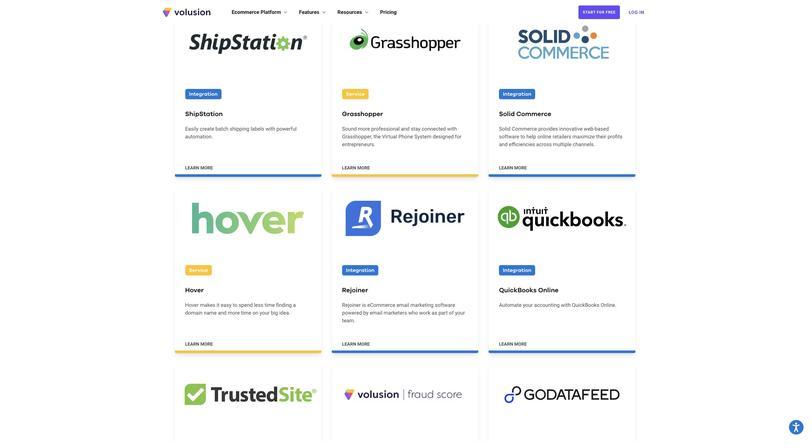 Task type: locate. For each thing, give the bounding box(es) containing it.
to up efficiencies
[[521, 134, 525, 140]]

1 solid from the top
[[499, 111, 515, 117]]

log in
[[629, 10, 645, 15]]

0 vertical spatial time
[[265, 302, 275, 308]]

0 vertical spatial solid
[[499, 111, 515, 117]]

web-
[[584, 126, 595, 132]]

time
[[265, 302, 275, 308], [241, 310, 251, 316]]

rejoiner up powered on the bottom left of the page
[[342, 302, 361, 308]]

for
[[455, 134, 462, 140]]

commerce up "provides"
[[517, 111, 551, 117]]

software
[[499, 134, 519, 140], [435, 302, 455, 308]]

time up big
[[265, 302, 275, 308]]

0 vertical spatial commerce
[[517, 111, 551, 117]]

your inside rejoiner is ecommerce email marketing software powered by email marketers who work as part of your team.
[[455, 310, 465, 316]]

2 solid from the top
[[499, 126, 511, 132]]

more
[[358, 126, 370, 132], [200, 165, 213, 170], [357, 165, 370, 170], [514, 165, 527, 170], [228, 310, 240, 316], [200, 342, 213, 347], [357, 342, 370, 347], [514, 342, 527, 347]]

email up marketers
[[397, 302, 409, 308]]

commerce inside solid commerce provides innovative web-based software to help online retailers maximize their profits and efficiencies across multiple channels.
[[512, 126, 537, 132]]

batch
[[216, 126, 229, 132]]

rejoiner up is
[[342, 287, 368, 294]]

1 vertical spatial software
[[435, 302, 455, 308]]

shipping
[[230, 126, 249, 132]]

solid inside solid commerce provides innovative web-based software to help online retailers maximize their profits and efficiencies across multiple channels.
[[499, 126, 511, 132]]

solid for solid commerce
[[499, 111, 515, 117]]

1 horizontal spatial email
[[397, 302, 409, 308]]

0 vertical spatial quickbooks
[[499, 287, 537, 294]]

1 hover from the top
[[185, 287, 204, 294]]

1 vertical spatial commerce
[[512, 126, 537, 132]]

makes
[[200, 302, 215, 308]]

hover makes it easy to spend less time finding a domain name and more time on your big idea.
[[185, 302, 296, 316]]

and inside sound more professional and stay connected with grasshopper, the virtual phone system designed for entrepreneurs.
[[401, 126, 410, 132]]

volusion fraud score image
[[332, 364, 478, 426]]

your down quickbooks online in the right of the page
[[523, 302, 533, 308]]

resources
[[338, 9, 362, 15]]

ecommerce
[[367, 302, 395, 308]]

help
[[527, 134, 536, 140]]

learn more button for grasshopper
[[342, 165, 370, 171]]

0 vertical spatial and
[[401, 126, 410, 132]]

0 vertical spatial rejoiner
[[342, 287, 368, 294]]

with right accounting
[[561, 302, 571, 308]]

0 horizontal spatial your
[[260, 310, 270, 316]]

email down ecommerce
[[370, 310, 383, 316]]

to inside hover makes it easy to spend less time finding a domain name and more time on your big idea.
[[233, 302, 237, 308]]

automate your accounting with quickbooks online.
[[499, 302, 617, 308]]

learn more button
[[185, 165, 213, 171], [342, 165, 370, 171], [499, 165, 527, 171], [185, 341, 213, 347], [342, 341, 370, 347], [499, 341, 527, 347]]

quickbooks up automate
[[499, 287, 537, 294]]

service
[[346, 92, 365, 97], [189, 268, 208, 273]]

with inside easily create batch shipping labels with powerful automation.
[[266, 126, 275, 132]]

online.
[[601, 302, 617, 308]]

ecommerce
[[232, 9, 259, 15]]

resources button
[[338, 8, 370, 16]]

commerce
[[517, 111, 551, 117], [512, 126, 537, 132]]

ecommerce platform
[[232, 9, 281, 15]]

1 vertical spatial hover
[[185, 302, 199, 308]]

more inside hover makes it easy to spend less time finding a domain name and more time on your big idea.
[[228, 310, 240, 316]]

0 horizontal spatial email
[[370, 310, 383, 316]]

system
[[414, 134, 432, 140]]

1 horizontal spatial your
[[455, 310, 465, 316]]

for
[[597, 10, 605, 15]]

innovative
[[559, 126, 583, 132]]

more for hover
[[200, 342, 213, 347]]

0 vertical spatial service
[[346, 92, 365, 97]]

your right on
[[260, 310, 270, 316]]

with right labels
[[266, 126, 275, 132]]

2 vertical spatial and
[[218, 310, 227, 316]]

solid
[[499, 111, 515, 117], [499, 126, 511, 132]]

solid commerce
[[499, 111, 551, 117]]

quickbooks
[[499, 287, 537, 294], [572, 302, 600, 308]]

integration
[[189, 92, 218, 97], [503, 92, 532, 97], [346, 268, 375, 273], [503, 268, 532, 273]]

grasshopper image
[[332, 11, 478, 73]]

1 vertical spatial and
[[499, 141, 508, 148]]

quickbooks online image
[[489, 187, 635, 250]]

your
[[523, 302, 533, 308], [260, 310, 270, 316], [455, 310, 465, 316]]

hover image
[[175, 187, 321, 250]]

to inside solid commerce provides innovative web-based software to help online retailers maximize their profits and efficiencies across multiple channels.
[[521, 134, 525, 140]]

of
[[449, 310, 454, 316]]

0 horizontal spatial and
[[218, 310, 227, 316]]

learn more button for rejoiner
[[342, 341, 370, 347]]

their
[[596, 134, 607, 140]]

learn more for hover
[[185, 342, 213, 347]]

commerce up the help
[[512, 126, 537, 132]]

hover
[[185, 287, 204, 294], [185, 302, 199, 308]]

and left efficiencies
[[499, 141, 508, 148]]

and
[[401, 126, 410, 132], [499, 141, 508, 148], [218, 310, 227, 316]]

a
[[293, 302, 296, 308]]

your right of
[[455, 310, 465, 316]]

1 horizontal spatial to
[[521, 134, 525, 140]]

2 hover from the top
[[185, 302, 199, 308]]

provides
[[538, 126, 558, 132]]

maximize
[[573, 134, 595, 140]]

1 horizontal spatial time
[[265, 302, 275, 308]]

learn more
[[185, 165, 213, 170], [342, 165, 370, 170], [499, 165, 527, 170], [185, 342, 213, 347], [342, 342, 370, 347], [499, 342, 527, 347]]

0 horizontal spatial time
[[241, 310, 251, 316]]

learn for hover
[[185, 342, 199, 347]]

software inside solid commerce provides innovative web-based software to help online retailers maximize their profits and efficiencies across multiple channels.
[[499, 134, 519, 140]]

more for solid commerce
[[514, 165, 527, 170]]

learn more for grasshopper
[[342, 165, 370, 170]]

grasshopper
[[342, 111, 383, 117]]

with inside sound more professional and stay connected with grasshopper, the virtual phone system designed for entrepreneurs.
[[447, 126, 457, 132]]

1 vertical spatial email
[[370, 310, 383, 316]]

in
[[640, 10, 645, 15]]

1 vertical spatial to
[[233, 302, 237, 308]]

online
[[538, 134, 552, 140]]

work
[[419, 310, 431, 316]]

domain
[[185, 310, 203, 316]]

service for hover
[[189, 268, 208, 273]]

log in link
[[625, 5, 648, 19]]

2 horizontal spatial and
[[499, 141, 508, 148]]

1 vertical spatial quickbooks
[[572, 302, 600, 308]]

solid commerce image
[[489, 11, 635, 73]]

0 vertical spatial hover
[[185, 287, 204, 294]]

to
[[521, 134, 525, 140], [233, 302, 237, 308]]

solid commerce provides innovative web-based software to help online retailers maximize their profits and efficiencies across multiple channels.
[[499, 126, 623, 148]]

ecommerce platform button
[[232, 8, 289, 16]]

virtual
[[382, 134, 397, 140]]

rejoiner inside rejoiner is ecommerce email marketing software powered by email marketers who work as part of your team.
[[342, 302, 361, 308]]

platform
[[261, 9, 281, 15]]

rejoiner is ecommerce email marketing software powered by email marketers who work as part of your team.
[[342, 302, 465, 324]]

0 horizontal spatial software
[[435, 302, 455, 308]]

email
[[397, 302, 409, 308], [370, 310, 383, 316]]

and up "phone"
[[401, 126, 410, 132]]

0 vertical spatial to
[[521, 134, 525, 140]]

1 horizontal spatial and
[[401, 126, 410, 132]]

across
[[536, 141, 552, 148]]

learn
[[185, 165, 199, 170], [342, 165, 356, 170], [499, 165, 513, 170], [185, 342, 199, 347], [342, 342, 356, 347], [499, 342, 513, 347]]

pricing
[[380, 9, 397, 15]]

software inside rejoiner is ecommerce email marketing software powered by email marketers who work as part of your team.
[[435, 302, 455, 308]]

learn for quickbooks online
[[499, 342, 513, 347]]

pricing link
[[380, 8, 397, 16]]

efficiencies
[[509, 141, 535, 148]]

learn for grasshopper
[[342, 165, 356, 170]]

hover up domain
[[185, 302, 199, 308]]

and down easy
[[218, 310, 227, 316]]

1 horizontal spatial software
[[499, 134, 519, 140]]

0 vertical spatial software
[[499, 134, 519, 140]]

0 horizontal spatial service
[[189, 268, 208, 273]]

1 horizontal spatial service
[[346, 92, 365, 97]]

open accessibe: accessibility options, statement and help image
[[793, 423, 800, 432]]

1 vertical spatial solid
[[499, 126, 511, 132]]

hover up the makes
[[185, 287, 204, 294]]

multiple
[[553, 141, 572, 148]]

start
[[583, 10, 596, 15]]

1 vertical spatial rejoiner
[[342, 302, 361, 308]]

with
[[266, 126, 275, 132], [447, 126, 457, 132], [561, 302, 571, 308]]

software up part
[[435, 302, 455, 308]]

software up efficiencies
[[499, 134, 519, 140]]

channels.
[[573, 141, 595, 148]]

learn for rejoiner
[[342, 342, 356, 347]]

0 horizontal spatial with
[[266, 126, 275, 132]]

shipstation image
[[175, 11, 321, 73]]

godatafeed image
[[489, 364, 635, 426]]

time down spend
[[241, 310, 251, 316]]

1 vertical spatial service
[[189, 268, 208, 273]]

2 horizontal spatial your
[[523, 302, 533, 308]]

0 horizontal spatial to
[[233, 302, 237, 308]]

hover inside hover makes it easy to spend less time finding a domain name and more time on your big idea.
[[185, 302, 199, 308]]

2 rejoiner from the top
[[342, 302, 361, 308]]

1 horizontal spatial with
[[447, 126, 457, 132]]

powered
[[342, 310, 362, 316]]

idea.
[[279, 310, 290, 316]]

commerce for solid commerce provides innovative web-based software to help online retailers maximize their profits and efficiencies across multiple channels.
[[512, 126, 537, 132]]

quickbooks left 'online.'
[[572, 302, 600, 308]]

1 rejoiner from the top
[[342, 287, 368, 294]]

the
[[374, 134, 381, 140]]

to right easy
[[233, 302, 237, 308]]

with up for
[[447, 126, 457, 132]]



Task type: vqa. For each thing, say whether or not it's contained in the screenshot.
'Learn More' associated with QuickBooks Online
yes



Task type: describe. For each thing, give the bounding box(es) containing it.
and inside solid commerce provides innovative web-based software to help online retailers maximize their profits and efficiencies across multiple channels.
[[499, 141, 508, 148]]

create
[[200, 126, 214, 132]]

finding
[[276, 302, 292, 308]]

rejoiner image
[[332, 187, 478, 250]]

it
[[217, 302, 220, 308]]

less
[[254, 302, 263, 308]]

shipstation
[[185, 111, 223, 117]]

learn more button for quickbooks online
[[499, 341, 527, 347]]

profits
[[608, 134, 623, 140]]

hover for hover makes it easy to spend less time finding a domain name and more time on your big idea.
[[185, 302, 199, 308]]

entrepreneurs.
[[342, 141, 375, 148]]

commerce for solid commerce
[[517, 111, 551, 117]]

marketers
[[384, 310, 407, 316]]

solid for solid commerce provides innovative web-based software to help online retailers maximize their profits and efficiencies across multiple channels.
[[499, 126, 511, 132]]

integration for quickbooks online
[[503, 268, 532, 273]]

learn more button for shipstation
[[185, 165, 213, 171]]

2 horizontal spatial with
[[561, 302, 571, 308]]

more for shipstation
[[200, 165, 213, 170]]

integration for shipstation
[[189, 92, 218, 97]]

powerful
[[277, 126, 297, 132]]

marketing
[[411, 302, 434, 308]]

features
[[299, 9, 319, 15]]

and inside hover makes it easy to spend less time finding a domain name and more time on your big idea.
[[218, 310, 227, 316]]

connected
[[422, 126, 446, 132]]

phone
[[398, 134, 413, 140]]

automate
[[499, 302, 522, 308]]

on
[[253, 310, 258, 316]]

1 horizontal spatial quickbooks
[[572, 302, 600, 308]]

grasshopper,
[[342, 134, 372, 140]]

learn for shipstation
[[185, 165, 199, 170]]

name
[[204, 310, 217, 316]]

features button
[[299, 8, 327, 16]]

learn more for shipstation
[[185, 165, 213, 170]]

professional
[[371, 126, 400, 132]]

learn more for rejoiner
[[342, 342, 370, 347]]

rejoiner for rejoiner
[[342, 287, 368, 294]]

easy
[[221, 302, 232, 308]]

easily create batch shipping labels with powerful automation.
[[185, 126, 297, 140]]

more for grasshopper
[[357, 165, 370, 170]]

learn more for solid commerce
[[499, 165, 527, 170]]

1 vertical spatial time
[[241, 310, 251, 316]]

stay
[[411, 126, 421, 132]]

learn for solid commerce
[[499, 165, 513, 170]]

trustedsite image
[[175, 364, 321, 426]]

is
[[362, 302, 366, 308]]

accounting
[[534, 302, 560, 308]]

more for rejoiner
[[357, 342, 370, 347]]

automation.
[[185, 134, 213, 140]]

more for quickbooks online
[[514, 342, 527, 347]]

more inside sound more professional and stay connected with grasshopper, the virtual phone system designed for entrepreneurs.
[[358, 126, 370, 132]]

learn more button for solid commerce
[[499, 165, 527, 171]]

who
[[408, 310, 418, 316]]

start for free link
[[579, 5, 620, 19]]

service for grasshopper
[[346, 92, 365, 97]]

your inside hover makes it easy to spend less time finding a domain name and more time on your big idea.
[[260, 310, 270, 316]]

log
[[629, 10, 638, 15]]

as
[[432, 310, 437, 316]]

integration for solid commerce
[[503, 92, 532, 97]]

sound more professional and stay connected with grasshopper, the virtual phone system designed for entrepreneurs.
[[342, 126, 462, 148]]

learn more for quickbooks online
[[499, 342, 527, 347]]

labels
[[251, 126, 264, 132]]

integration for rejoiner
[[346, 268, 375, 273]]

team.
[[342, 318, 355, 324]]

learn more button for hover
[[185, 341, 213, 347]]

online
[[538, 287, 559, 294]]

quickbooks online
[[499, 287, 559, 294]]

easily
[[185, 126, 199, 132]]

designed
[[433, 134, 454, 140]]

retailers
[[553, 134, 571, 140]]

part
[[439, 310, 448, 316]]

big
[[271, 310, 278, 316]]

sound
[[342, 126, 357, 132]]

based
[[595, 126, 609, 132]]

0 vertical spatial email
[[397, 302, 409, 308]]

free
[[606, 10, 616, 15]]

0 horizontal spatial quickbooks
[[499, 287, 537, 294]]

hover for hover
[[185, 287, 204, 294]]

by
[[363, 310, 369, 316]]

start for free
[[583, 10, 616, 15]]

spend
[[239, 302, 253, 308]]

rejoiner for rejoiner is ecommerce email marketing software powered by email marketers who work as part of your team.
[[342, 302, 361, 308]]



